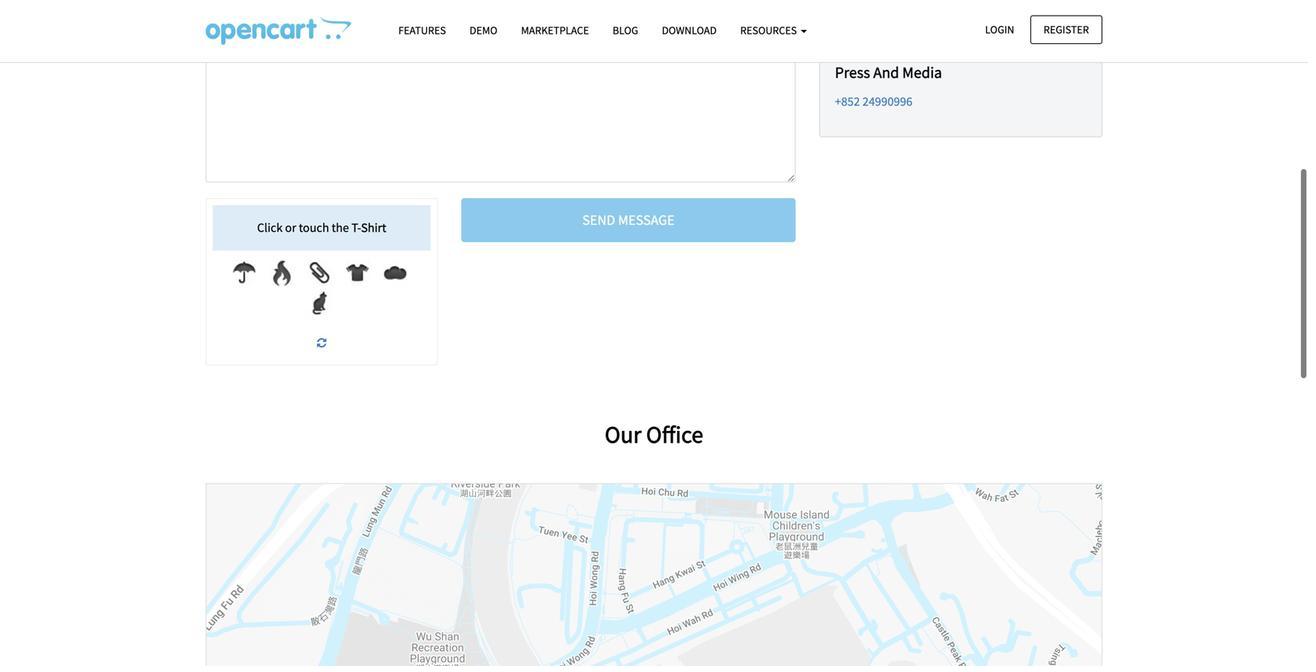 Task type: locate. For each thing, give the bounding box(es) containing it.
download link
[[650, 17, 729, 44]]

login
[[986, 22, 1015, 37]]

message
[[215, 5, 265, 23], [619, 211, 675, 229]]

features
[[399, 23, 446, 37]]

shirt
[[361, 220, 387, 236]]

office
[[647, 420, 704, 450]]

blog link
[[601, 17, 650, 44]]

+852 24990996 link
[[836, 94, 913, 109]]

t-
[[352, 220, 361, 236]]

+852 24990996
[[836, 94, 913, 109]]

press and media
[[836, 63, 943, 82]]

click
[[257, 220, 283, 236]]

1 vertical spatial message
[[619, 211, 675, 229]]

press
[[836, 63, 871, 82]]

marketplace link
[[510, 17, 601, 44]]

touch
[[299, 220, 329, 236]]

login link
[[972, 15, 1028, 44]]

1 horizontal spatial message
[[619, 211, 675, 229]]

+852
[[836, 94, 861, 109]]

Message text field
[[206, 29, 796, 183]]

0 horizontal spatial message
[[215, 5, 265, 23]]

features link
[[387, 17, 458, 44]]

0 vertical spatial message
[[215, 5, 265, 23]]

send
[[583, 211, 616, 229]]



Task type: vqa. For each thing, say whether or not it's contained in the screenshot.
Demo link
yes



Task type: describe. For each thing, give the bounding box(es) containing it.
our office
[[605, 420, 704, 450]]

send message button
[[462, 198, 796, 243]]

media
[[903, 63, 943, 82]]

resources
[[741, 23, 800, 37]]

click or touch the t-shirt
[[257, 220, 387, 236]]

register
[[1044, 22, 1090, 37]]

or
[[285, 220, 296, 236]]

marketplace
[[521, 23, 589, 37]]

demo
[[470, 23, 498, 37]]

blog
[[613, 23, 639, 37]]

refresh image
[[317, 338, 327, 349]]

our
[[605, 420, 642, 450]]

and
[[874, 63, 900, 82]]

send message
[[583, 211, 675, 229]]

register link
[[1031, 15, 1103, 44]]

opencart - contact image
[[206, 17, 351, 45]]

the
[[332, 220, 349, 236]]

message inside button
[[619, 211, 675, 229]]

demo link
[[458, 17, 510, 44]]

resources link
[[729, 17, 819, 44]]

24990996
[[863, 94, 913, 109]]

map region
[[207, 485, 1102, 667]]

download
[[662, 23, 717, 37]]



